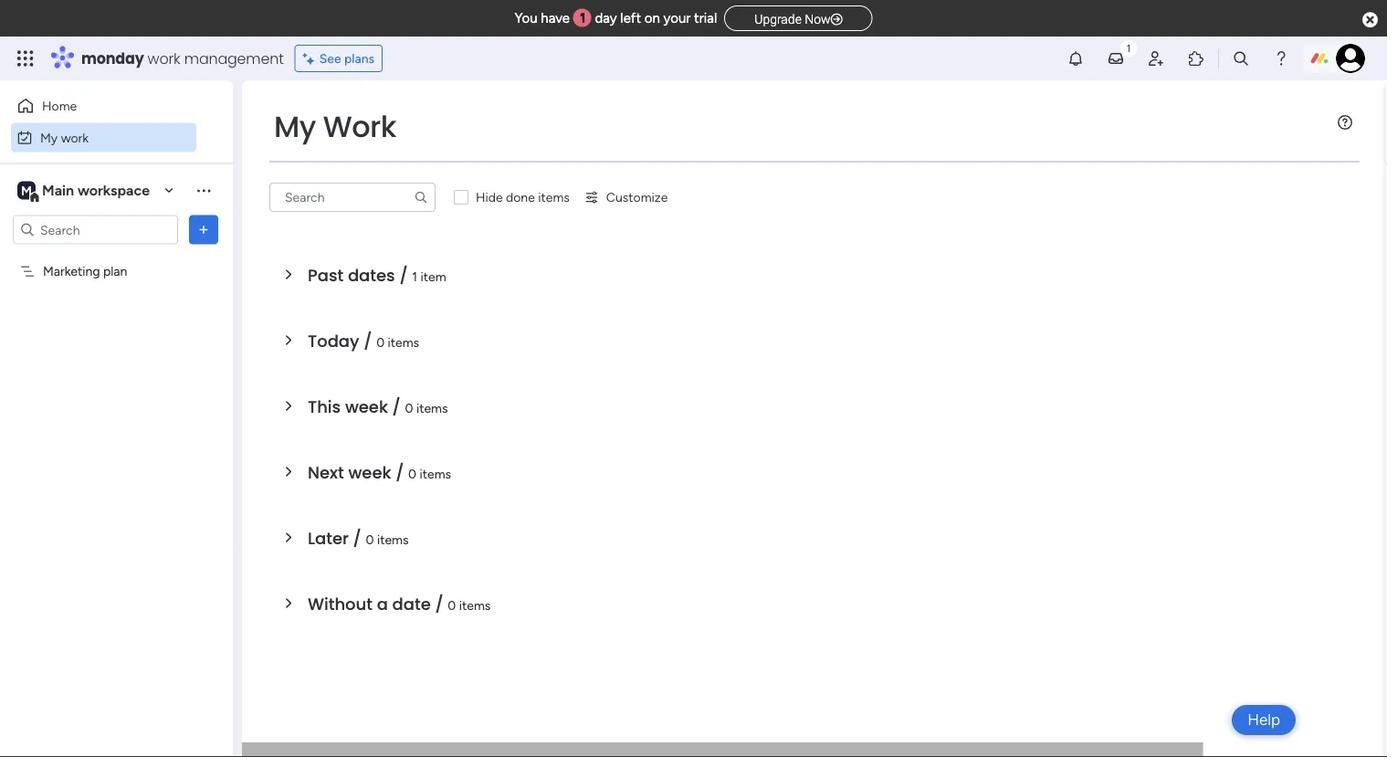 Task type: describe. For each thing, give the bounding box(es) containing it.
have
[[541, 10, 570, 26]]

my work button
[[11, 123, 196, 152]]

today
[[308, 329, 359, 352]]

next
[[308, 461, 344, 484]]

help
[[1248, 710, 1280, 729]]

home button
[[11, 91, 196, 121]]

today / 0 items
[[308, 329, 419, 352]]

my for my work
[[40, 130, 58, 145]]

dapulse rightstroke image
[[831, 12, 843, 26]]

you
[[514, 10, 538, 26]]

help button
[[1232, 705, 1296, 735]]

see
[[319, 51, 341, 66]]

work for my
[[61, 130, 89, 145]]

main workspace
[[42, 182, 150, 199]]

apps image
[[1187, 49, 1205, 68]]

menu image
[[1338, 115, 1352, 130]]

customize
[[606, 189, 668, 205]]

next week / 0 items
[[308, 461, 451, 484]]

Filter dashboard by text search field
[[269, 183, 436, 212]]

m
[[21, 183, 32, 198]]

on
[[644, 10, 660, 26]]

main
[[42, 182, 74, 199]]

dapulse close image
[[1362, 11, 1378, 29]]

upgrade
[[754, 11, 802, 26]]

/ right date at the left bottom of the page
[[435, 592, 444, 615]]

1 inside past dates / 1 item
[[412, 268, 417, 284]]

/ left item
[[399, 263, 408, 287]]

upgrade now
[[754, 11, 831, 26]]

marketing
[[43, 263, 100, 279]]

0 inside this week / 0 items
[[405, 400, 413, 415]]

workspace options image
[[195, 181, 213, 199]]

inbox image
[[1107, 49, 1125, 68]]

notifications image
[[1067, 49, 1085, 68]]

see plans button
[[295, 45, 383, 72]]

this
[[308, 395, 341, 418]]

without
[[308, 592, 373, 615]]

a
[[377, 592, 388, 615]]

/ down this week / 0 items
[[396, 461, 404, 484]]

week for next
[[348, 461, 391, 484]]

your
[[663, 10, 691, 26]]

items inside today / 0 items
[[388, 334, 419, 350]]

hide
[[476, 189, 503, 205]]

search image
[[414, 190, 428, 205]]

see plans
[[319, 51, 375, 66]]

item
[[421, 268, 446, 284]]

/ right later
[[353, 526, 361, 550]]

management
[[184, 48, 284, 68]]

later
[[308, 526, 349, 550]]



Task type: vqa. For each thing, say whether or not it's contained in the screenshot.
Browse by Category
no



Task type: locate. For each thing, give the bounding box(es) containing it.
you have 1 day left on your trial
[[514, 10, 717, 26]]

search everything image
[[1232, 49, 1250, 68]]

items inside this week / 0 items
[[416, 400, 448, 415]]

None search field
[[269, 183, 436, 212]]

my inside button
[[40, 130, 58, 145]]

items inside 'without a date / 0 items'
[[459, 597, 491, 613]]

options image
[[195, 221, 213, 239]]

1 image
[[1120, 37, 1137, 58]]

0 horizontal spatial 1
[[412, 268, 417, 284]]

done
[[506, 189, 535, 205]]

my for my work
[[274, 106, 316, 147]]

Search in workspace field
[[38, 219, 153, 240]]

items right later
[[377, 531, 409, 547]]

without a date / 0 items
[[308, 592, 491, 615]]

my work
[[274, 106, 396, 147]]

0
[[376, 334, 385, 350], [405, 400, 413, 415], [408, 466, 416, 481], [366, 531, 374, 547], [448, 597, 456, 613]]

0 inside 'without a date / 0 items'
[[448, 597, 456, 613]]

items inside next week / 0 items
[[420, 466, 451, 481]]

/ right the today
[[364, 329, 372, 352]]

1
[[580, 10, 586, 26], [412, 268, 417, 284]]

past
[[308, 263, 344, 287]]

home
[[42, 98, 77, 114]]

items
[[538, 189, 570, 205], [388, 334, 419, 350], [416, 400, 448, 415], [420, 466, 451, 481], [377, 531, 409, 547], [459, 597, 491, 613]]

items right done
[[538, 189, 570, 205]]

1 left item
[[412, 268, 417, 284]]

upgrade now link
[[724, 5, 873, 31]]

plan
[[103, 263, 127, 279]]

week
[[345, 395, 388, 418], [348, 461, 391, 484]]

plans
[[344, 51, 375, 66]]

dates
[[348, 263, 395, 287]]

date
[[392, 592, 431, 615]]

0 right date at the left bottom of the page
[[448, 597, 456, 613]]

work right monday
[[148, 48, 180, 68]]

work inside button
[[61, 130, 89, 145]]

workspace
[[78, 182, 150, 199]]

option
[[0, 255, 233, 258]]

week right this
[[345, 395, 388, 418]]

0 horizontal spatial work
[[61, 130, 89, 145]]

work down home
[[61, 130, 89, 145]]

0 vertical spatial 1
[[580, 10, 586, 26]]

day
[[595, 10, 617, 26]]

work
[[148, 48, 180, 68], [61, 130, 89, 145]]

workspace image
[[17, 180, 36, 200]]

select product image
[[16, 49, 35, 68]]

items right date at the left bottom of the page
[[459, 597, 491, 613]]

workspace selection element
[[17, 179, 153, 203]]

items up this week / 0 items
[[388, 334, 419, 350]]

now
[[805, 11, 831, 26]]

work
[[323, 106, 396, 147]]

left
[[620, 10, 641, 26]]

0 vertical spatial week
[[345, 395, 388, 418]]

help image
[[1272, 49, 1290, 68]]

later / 0 items
[[308, 526, 409, 550]]

my
[[274, 106, 316, 147], [40, 130, 58, 145]]

customize button
[[577, 183, 675, 212]]

items inside the later / 0 items
[[377, 531, 409, 547]]

1 vertical spatial week
[[348, 461, 391, 484]]

items up next week / 0 items
[[416, 400, 448, 415]]

my left work on the left of page
[[274, 106, 316, 147]]

0 up next week / 0 items
[[405, 400, 413, 415]]

marketing plan list box
[[0, 252, 233, 533]]

1 horizontal spatial work
[[148, 48, 180, 68]]

0 right later
[[366, 531, 374, 547]]

hide done items
[[476, 189, 570, 205]]

this week / 0 items
[[308, 395, 448, 418]]

monday
[[81, 48, 144, 68]]

1 vertical spatial 1
[[412, 268, 417, 284]]

0 down this week / 0 items
[[408, 466, 416, 481]]

0 right the today
[[376, 334, 385, 350]]

my work
[[40, 130, 89, 145]]

my down home
[[40, 130, 58, 145]]

0 inside the later / 0 items
[[366, 531, 374, 547]]

/ up next week / 0 items
[[392, 395, 401, 418]]

items down this week / 0 items
[[420, 466, 451, 481]]

week for this
[[345, 395, 388, 418]]

0 inside today / 0 items
[[376, 334, 385, 350]]

0 vertical spatial work
[[148, 48, 180, 68]]

kendall parks image
[[1336, 44, 1365, 73]]

marketing plan
[[43, 263, 127, 279]]

monday work management
[[81, 48, 284, 68]]

1 vertical spatial work
[[61, 130, 89, 145]]

invite members image
[[1147, 49, 1165, 68]]

past dates / 1 item
[[308, 263, 446, 287]]

1 horizontal spatial 1
[[580, 10, 586, 26]]

work for monday
[[148, 48, 180, 68]]

0 inside next week / 0 items
[[408, 466, 416, 481]]

1 left day
[[580, 10, 586, 26]]

trial
[[694, 10, 717, 26]]

/
[[399, 263, 408, 287], [364, 329, 372, 352], [392, 395, 401, 418], [396, 461, 404, 484], [353, 526, 361, 550], [435, 592, 444, 615]]

1 horizontal spatial my
[[274, 106, 316, 147]]

0 horizontal spatial my
[[40, 130, 58, 145]]

week right next
[[348, 461, 391, 484]]



